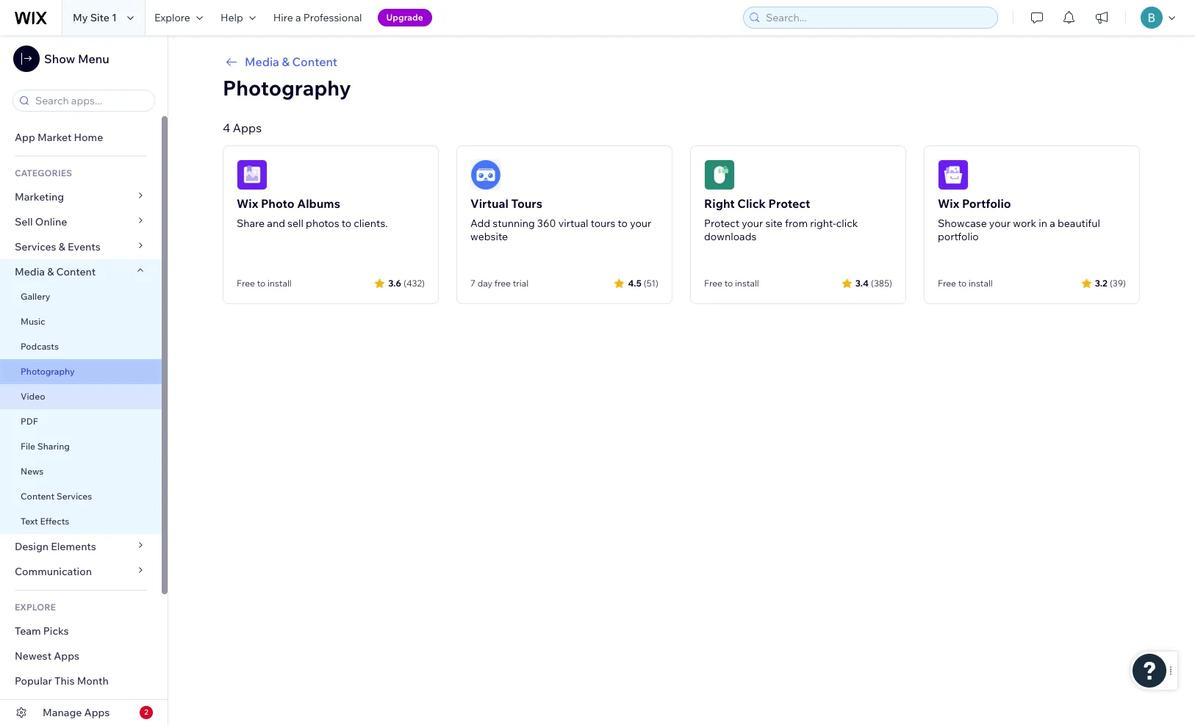 Task type: describe. For each thing, give the bounding box(es) containing it.
menu
[[78, 51, 109, 66]]

Search apps... field
[[31, 90, 150, 111]]

beautiful
[[1058, 217, 1100, 230]]

team
[[15, 625, 41, 638]]

free for wix portfolio
[[938, 278, 956, 289]]

right click protect logo image
[[704, 160, 735, 190]]

share
[[237, 217, 265, 230]]

upgrade
[[386, 12, 423, 23]]

virtual
[[558, 217, 588, 230]]

clients.
[[354, 217, 388, 230]]

right click protect protect your site from right-click downloads
[[704, 196, 858, 243]]

text effects
[[21, 516, 69, 527]]

free
[[494, 278, 511, 289]]

manage apps
[[43, 706, 110, 720]]

Search... field
[[762, 7, 993, 28]]

popular this month link
[[0, 669, 162, 694]]

to for wix portfolio
[[958, 278, 967, 289]]

(51)
[[644, 277, 659, 289]]

explore
[[154, 11, 190, 24]]

right-
[[810, 217, 836, 230]]

4.5
[[628, 277, 642, 289]]

2 horizontal spatial content
[[292, 54, 337, 69]]

upgrade button
[[377, 9, 432, 26]]

portfolio
[[962, 196, 1011, 211]]

this
[[54, 675, 75, 688]]

apps for 4 apps
[[233, 121, 262, 135]]

1 vertical spatial content
[[56, 265, 96, 279]]

1 vertical spatial services
[[56, 491, 92, 502]]

news link
[[0, 459, 162, 484]]

media inside sidebar element
[[15, 265, 45, 279]]

0 vertical spatial media & content
[[245, 54, 337, 69]]

content services link
[[0, 484, 162, 509]]

text
[[21, 516, 38, 527]]

month
[[77, 675, 109, 688]]

newest
[[15, 650, 52, 663]]

sell
[[15, 215, 33, 229]]

0 vertical spatial photography
[[223, 75, 351, 101]]

(432)
[[404, 277, 425, 289]]

team picks link
[[0, 619, 162, 644]]

click
[[836, 217, 858, 230]]

elements
[[51, 540, 96, 554]]

1 vertical spatial protect
[[704, 217, 740, 230]]

design elements
[[15, 540, 96, 554]]

marketing
[[15, 190, 64, 204]]

to for right click protect
[[725, 278, 733, 289]]

photography link
[[0, 359, 162, 384]]

work
[[1013, 217, 1037, 230]]

podcasts
[[21, 341, 59, 352]]

sell online link
[[0, 209, 162, 234]]

show
[[44, 51, 75, 66]]

apps for newest apps
[[54, 650, 79, 663]]

wix portfolio logo image
[[938, 160, 969, 190]]

professional
[[303, 11, 362, 24]]

app
[[15, 131, 35, 144]]

categories
[[15, 168, 72, 179]]

0 vertical spatial protect
[[769, 196, 810, 211]]

wix for wix portfolio
[[938, 196, 960, 211]]

help
[[220, 11, 243, 24]]

communication link
[[0, 559, 162, 584]]

360
[[537, 217, 556, 230]]

install for albums
[[267, 278, 292, 289]]

my
[[73, 11, 88, 24]]

apps for manage apps
[[84, 706, 110, 720]]

pdf link
[[0, 409, 162, 434]]

4
[[223, 121, 230, 135]]

photo
[[261, 196, 294, 211]]

7 day free trial
[[470, 278, 529, 289]]

3.2 (39)
[[1095, 277, 1126, 289]]

video link
[[0, 384, 162, 409]]

wix photo albums logo image
[[237, 160, 268, 190]]

your inside right click protect protect your site from right-click downloads
[[742, 217, 763, 230]]

wix photo albums share and sell photos to clients.
[[237, 196, 388, 230]]

a inside wix portfolio showcase your work in a beautiful portfolio
[[1050, 217, 1055, 230]]

downloads
[[704, 230, 757, 243]]

4 apps
[[223, 121, 262, 135]]

media & content inside sidebar element
[[15, 265, 96, 279]]

music
[[21, 316, 45, 327]]

day
[[478, 278, 493, 289]]

3.6 (432)
[[388, 277, 425, 289]]

3.4
[[855, 277, 869, 289]]

click
[[738, 196, 766, 211]]

0 vertical spatial services
[[15, 240, 56, 254]]

content services
[[21, 491, 92, 502]]

show menu
[[44, 51, 109, 66]]

4.5 (51)
[[628, 277, 659, 289]]

2 horizontal spatial &
[[282, 54, 290, 69]]

7
[[470, 278, 476, 289]]

install for protect
[[735, 278, 759, 289]]

hire
[[273, 11, 293, 24]]

your inside wix portfolio showcase your work in a beautiful portfolio
[[989, 217, 1011, 230]]

right
[[704, 196, 735, 211]]

showcase
[[938, 217, 987, 230]]

(39)
[[1110, 277, 1126, 289]]



Task type: vqa. For each thing, say whether or not it's contained in the screenshot.
the leftmost 3
no



Task type: locate. For each thing, give the bounding box(es) containing it.
install for showcase
[[969, 278, 993, 289]]

and
[[267, 217, 285, 230]]

0 horizontal spatial media
[[15, 265, 45, 279]]

effects
[[40, 516, 69, 527]]

wix for wix photo albums
[[237, 196, 258, 211]]

2 horizontal spatial your
[[989, 217, 1011, 230]]

portfolio
[[938, 230, 979, 243]]

sell online
[[15, 215, 67, 229]]

2 horizontal spatial free to install
[[938, 278, 993, 289]]

gallery link
[[0, 284, 162, 309]]

text effects link
[[0, 509, 162, 534]]

3 free to install from the left
[[938, 278, 993, 289]]

2 your from the left
[[742, 217, 763, 230]]

0 vertical spatial &
[[282, 54, 290, 69]]

0 horizontal spatial free to install
[[237, 278, 292, 289]]

design
[[15, 540, 49, 554]]

photography inside sidebar element
[[21, 366, 75, 377]]

virtual
[[470, 196, 509, 211]]

1 horizontal spatial media
[[245, 54, 279, 69]]

tours
[[511, 196, 542, 211]]

free for right click protect
[[704, 278, 723, 289]]

0 horizontal spatial wix
[[237, 196, 258, 211]]

1 vertical spatial a
[[1050, 217, 1055, 230]]

1 horizontal spatial photography
[[223, 75, 351, 101]]

free to install down 'portfolio'
[[938, 278, 993, 289]]

home
[[74, 131, 103, 144]]

your down portfolio
[[989, 217, 1011, 230]]

1 horizontal spatial protect
[[769, 196, 810, 211]]

gallery
[[21, 291, 50, 302]]

manage
[[43, 706, 82, 720]]

free for wix photo albums
[[237, 278, 255, 289]]

apps up this
[[54, 650, 79, 663]]

to right "tours"
[[618, 217, 628, 230]]

apps right the 4
[[233, 121, 262, 135]]

0 vertical spatial a
[[295, 11, 301, 24]]

1 install from the left
[[267, 278, 292, 289]]

1 horizontal spatial &
[[59, 240, 65, 254]]

news
[[21, 466, 44, 477]]

0 horizontal spatial photography
[[21, 366, 75, 377]]

team picks
[[15, 625, 69, 638]]

0 vertical spatial media
[[245, 54, 279, 69]]

1 horizontal spatial free to install
[[704, 278, 759, 289]]

a right hire
[[295, 11, 301, 24]]

wix up showcase
[[938, 196, 960, 211]]

(385)
[[871, 277, 892, 289]]

1 vertical spatial &
[[59, 240, 65, 254]]

photos
[[306, 217, 339, 230]]

from
[[785, 217, 808, 230]]

app market home
[[15, 131, 103, 144]]

free to install down and
[[237, 278, 292, 289]]

1 wix from the left
[[237, 196, 258, 211]]

virtual tours add stunning 360 virtual tours to your website
[[470, 196, 652, 243]]

0 vertical spatial apps
[[233, 121, 262, 135]]

design elements link
[[0, 534, 162, 559]]

1 horizontal spatial wix
[[938, 196, 960, 211]]

stunning
[[493, 217, 535, 230]]

1 horizontal spatial media & content link
[[223, 53, 1140, 71]]

free to install for photo
[[237, 278, 292, 289]]

website
[[470, 230, 508, 243]]

protect down right
[[704, 217, 740, 230]]

newest apps link
[[0, 644, 162, 669]]

1 vertical spatial apps
[[54, 650, 79, 663]]

sharing
[[37, 441, 70, 452]]

0 horizontal spatial free
[[237, 278, 255, 289]]

podcasts link
[[0, 334, 162, 359]]

my site 1
[[73, 11, 117, 24]]

1 free from the left
[[237, 278, 255, 289]]

1 horizontal spatial media & content
[[245, 54, 337, 69]]

to down 'portfolio'
[[958, 278, 967, 289]]

your inside "virtual tours add stunning 360 virtual tours to your website"
[[630, 217, 652, 230]]

content down news
[[21, 491, 54, 502]]

picks
[[43, 625, 69, 638]]

install down and
[[267, 278, 292, 289]]

media & content link
[[223, 53, 1140, 71], [0, 259, 162, 284]]

& down services & events
[[47, 265, 54, 279]]

wix inside the wix photo albums share and sell photos to clients.
[[237, 196, 258, 211]]

2 install from the left
[[735, 278, 759, 289]]

2 horizontal spatial free
[[938, 278, 956, 289]]

virtual tours logo image
[[470, 160, 501, 190]]

install down downloads
[[735, 278, 759, 289]]

0 horizontal spatial &
[[47, 265, 54, 279]]

events
[[68, 240, 101, 254]]

your down click
[[742, 217, 763, 230]]

free to install for portfolio
[[938, 278, 993, 289]]

0 horizontal spatial media & content
[[15, 265, 96, 279]]

to inside "virtual tours add stunning 360 virtual tours to your website"
[[618, 217, 628, 230]]

wix up share
[[237, 196, 258, 211]]

to down downloads
[[725, 278, 733, 289]]

3.2
[[1095, 277, 1108, 289]]

media down hire
[[245, 54, 279, 69]]

0 vertical spatial content
[[292, 54, 337, 69]]

1
[[112, 11, 117, 24]]

a right in
[[1050, 217, 1055, 230]]

marketing link
[[0, 185, 162, 209]]

content up 'gallery' link
[[56, 265, 96, 279]]

services & events link
[[0, 234, 162, 259]]

3.4 (385)
[[855, 277, 892, 289]]

popular this month
[[15, 675, 109, 688]]

2
[[144, 708, 148, 717]]

1 vertical spatial media
[[15, 265, 45, 279]]

1 horizontal spatial your
[[742, 217, 763, 230]]

to
[[342, 217, 352, 230], [618, 217, 628, 230], [257, 278, 266, 289], [725, 278, 733, 289], [958, 278, 967, 289]]

photography up 4 apps
[[223, 75, 351, 101]]

1 vertical spatial photography
[[21, 366, 75, 377]]

media & content
[[245, 54, 337, 69], [15, 265, 96, 279]]

communication
[[15, 565, 94, 579]]

free to install
[[237, 278, 292, 289], [704, 278, 759, 289], [938, 278, 993, 289]]

a
[[295, 11, 301, 24], [1050, 217, 1055, 230]]

0 vertical spatial media & content link
[[223, 53, 1140, 71]]

& down hire
[[282, 54, 290, 69]]

a inside 'link'
[[295, 11, 301, 24]]

site
[[766, 217, 783, 230]]

sidebar element
[[0, 35, 168, 726]]

file sharing link
[[0, 434, 162, 459]]

0 horizontal spatial install
[[267, 278, 292, 289]]

1 horizontal spatial a
[[1050, 217, 1055, 230]]

free down downloads
[[704, 278, 723, 289]]

app market home link
[[0, 125, 162, 150]]

install down 'portfolio'
[[969, 278, 993, 289]]

2 vertical spatial apps
[[84, 706, 110, 720]]

photography down podcasts on the left of the page
[[21, 366, 75, 377]]

to inside the wix photo albums share and sell photos to clients.
[[342, 217, 352, 230]]

3.6
[[388, 277, 401, 289]]

popular
[[15, 675, 52, 688]]

media up gallery
[[15, 265, 45, 279]]

1 horizontal spatial install
[[735, 278, 759, 289]]

apps down month
[[84, 706, 110, 720]]

online
[[35, 215, 67, 229]]

services down the news link
[[56, 491, 92, 502]]

hire a professional
[[273, 11, 362, 24]]

trial
[[513, 278, 529, 289]]

0 horizontal spatial apps
[[54, 650, 79, 663]]

services & events
[[15, 240, 101, 254]]

wix portfolio showcase your work in a beautiful portfolio
[[938, 196, 1100, 243]]

free
[[237, 278, 255, 289], [704, 278, 723, 289], [938, 278, 956, 289]]

0 horizontal spatial your
[[630, 217, 652, 230]]

content down hire a professional 'link'
[[292, 54, 337, 69]]

free down 'portfolio'
[[938, 278, 956, 289]]

your right "tours"
[[630, 217, 652, 230]]

3 install from the left
[[969, 278, 993, 289]]

file
[[21, 441, 35, 452]]

to down share
[[257, 278, 266, 289]]

2 horizontal spatial apps
[[233, 121, 262, 135]]

1 horizontal spatial content
[[56, 265, 96, 279]]

media
[[245, 54, 279, 69], [15, 265, 45, 279]]

protect
[[769, 196, 810, 211], [704, 217, 740, 230]]

2 vertical spatial &
[[47, 265, 54, 279]]

free to install for click
[[704, 278, 759, 289]]

media & content down services & events
[[15, 265, 96, 279]]

services down sell online at the top left of the page
[[15, 240, 56, 254]]

wix
[[237, 196, 258, 211], [938, 196, 960, 211]]

2 free to install from the left
[[704, 278, 759, 289]]

2 horizontal spatial install
[[969, 278, 993, 289]]

albums
[[297, 196, 340, 211]]

2 free from the left
[[704, 278, 723, 289]]

1 vertical spatial media & content
[[15, 265, 96, 279]]

to for wix photo albums
[[257, 278, 266, 289]]

2 vertical spatial content
[[21, 491, 54, 502]]

free down share
[[237, 278, 255, 289]]

1 vertical spatial media & content link
[[0, 259, 162, 284]]

3 free from the left
[[938, 278, 956, 289]]

to right photos
[[342, 217, 352, 230]]

wix inside wix portfolio showcase your work in a beautiful portfolio
[[938, 196, 960, 211]]

1 your from the left
[[630, 217, 652, 230]]

0 horizontal spatial media & content link
[[0, 259, 162, 284]]

sell
[[287, 217, 304, 230]]

1 horizontal spatial apps
[[84, 706, 110, 720]]

tours
[[591, 217, 616, 230]]

free to install down downloads
[[704, 278, 759, 289]]

show menu button
[[13, 46, 109, 72]]

0 horizontal spatial a
[[295, 11, 301, 24]]

1 free to install from the left
[[237, 278, 292, 289]]

1 horizontal spatial free
[[704, 278, 723, 289]]

media & content down hire
[[245, 54, 337, 69]]

3 your from the left
[[989, 217, 1011, 230]]

0 horizontal spatial content
[[21, 491, 54, 502]]

& left "events"
[[59, 240, 65, 254]]

explore
[[15, 602, 56, 613]]

0 horizontal spatial protect
[[704, 217, 740, 230]]

2 wix from the left
[[938, 196, 960, 211]]

protect up from on the right of the page
[[769, 196, 810, 211]]



